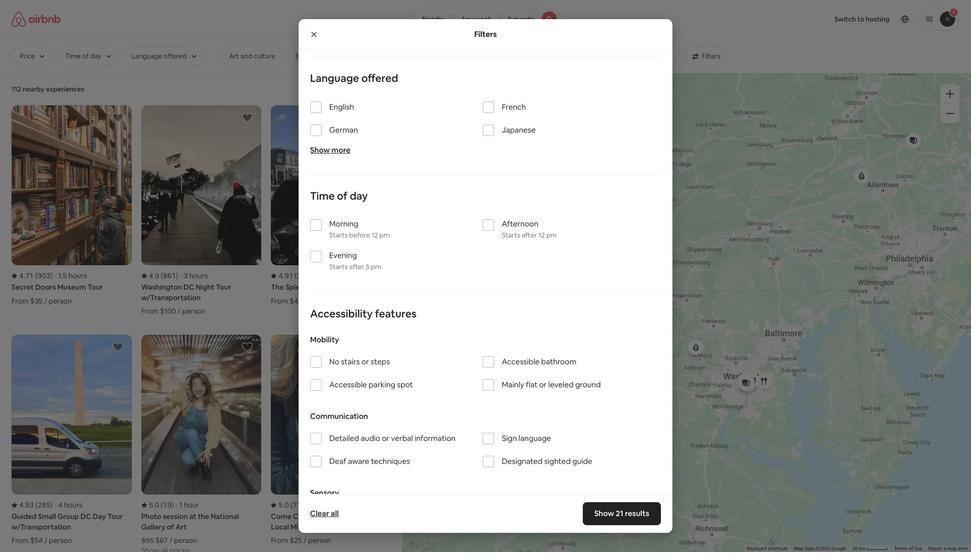 Task type: locate. For each thing, give the bounding box(es) containing it.
hours inside guided small group dc day tour w/transportation group
[[64, 501, 82, 510]]

come cuddle with animals on a local micro-farm from $25 / person
[[271, 513, 382, 546]]

aware
[[348, 457, 369, 467]]

and for art
[[241, 52, 252, 60]]

0 horizontal spatial 12
[[371, 231, 378, 240]]

tours
[[467, 52, 484, 60]]

1 vertical spatial dc
[[81, 513, 91, 522]]

4.71 (903)
[[19, 271, 53, 281]]

12 inside the afternoon starts after 12 pm
[[538, 231, 545, 240]]

2 1 from the left
[[313, 501, 316, 510]]

person down farm
[[308, 536, 331, 546]]

the spies of georgetown group
[[271, 105, 391, 306]]

hours right the 3
[[189, 271, 208, 281]]

pm inside the afternoon starts after 12 pm
[[546, 231, 557, 240]]

1 up cuddle
[[313, 501, 316, 510]]

starts inside the afternoon starts after 12 pm
[[502, 231, 520, 240]]

nearby button
[[410, 8, 453, 31]]

morning
[[329, 219, 358, 229]]

or right audio
[[382, 434, 389, 444]]

hours inside the washington dc night tour w/transportation group
[[189, 271, 208, 281]]

evening
[[329, 251, 357, 261]]

german
[[329, 125, 358, 135]]

shortcuts
[[768, 546, 788, 552]]

person down "photo session at the national gallery of art"
[[174, 536, 197, 546]]

pm for morning
[[380, 231, 390, 240]]

1 12 from the left
[[371, 231, 378, 240]]

or for leveled
[[539, 380, 547, 390]]

0 horizontal spatial show
[[310, 145, 330, 155]]

112 nearby experiences
[[12, 85, 84, 93]]

language
[[519, 434, 551, 444]]

data
[[805, 546, 815, 552]]

after inside evening starts after 5 pm
[[349, 263, 364, 271]]

before
[[349, 231, 370, 240]]

day
[[93, 513, 106, 522]]

2 1.5 from the left
[[318, 271, 326, 281]]

accessibility features
[[310, 307, 417, 321]]

1 horizontal spatial tour
[[107, 513, 123, 522]]

0 horizontal spatial and
[[241, 52, 252, 60]]

georgetown
[[314, 283, 357, 292]]

0 vertical spatial accessible
[[502, 357, 540, 367]]

art left the culture
[[229, 52, 239, 60]]

from left the $54
[[12, 536, 29, 546]]

food
[[360, 52, 376, 60]]

from inside secret doors museum tour from $35 / person
[[12, 297, 29, 306]]

show left more
[[310, 145, 330, 155]]

· right (19)
[[176, 501, 177, 510]]

designated
[[502, 457, 543, 467]]

None search field
[[410, 8, 561, 31]]

5.0 inside photo session at the national gallery of art group
[[149, 501, 159, 510]]

12 inside morning starts before 12 pm
[[371, 231, 378, 240]]

bathroom
[[541, 357, 576, 367]]

4.93 (285)
[[19, 501, 53, 510]]

1.5 up 'georgetown'
[[318, 271, 326, 281]]

· 1.5 hours
[[55, 271, 87, 281]]

none search field containing nearby
[[410, 8, 561, 31]]

zoom out image
[[946, 110, 954, 117]]

$100
[[160, 307, 176, 316]]

/ inside come cuddle with animals on a local micro-farm from $25 / person
[[303, 536, 307, 546]]

tour inside secret doors museum tour from $35 / person
[[88, 283, 103, 292]]

clear
[[310, 509, 329, 519]]

$67
[[155, 536, 168, 546]]

person inside come cuddle with animals on a local micro-farm from $25 / person
[[308, 536, 331, 546]]

1.5 inside secret doors museum tour group
[[58, 271, 67, 281]]

0 vertical spatial art
[[229, 52, 239, 60]]

hours for guided small group dc day tour w/transportation from $54 / person
[[64, 501, 82, 510]]

· left 4
[[55, 501, 56, 510]]

from inside washington dc night tour w/transportation from $100 / person
[[141, 307, 158, 316]]

2 12 from the left
[[538, 231, 545, 240]]

1 and from the left
[[241, 52, 252, 60]]

1 horizontal spatial and
[[377, 52, 389, 60]]

error
[[958, 546, 968, 552]]

or
[[362, 357, 369, 367], [539, 380, 547, 390], [382, 434, 389, 444]]

3 and from the left
[[630, 52, 641, 60]]

1 1 from the left
[[179, 501, 182, 510]]

secret
[[12, 283, 34, 292]]

2 horizontal spatial or
[[539, 380, 547, 390]]

starts
[[329, 231, 348, 240], [502, 231, 520, 240], [329, 263, 348, 271]]

$95
[[141, 536, 154, 546]]

· left the 3
[[180, 271, 182, 281]]

0 horizontal spatial 1.5
[[58, 271, 67, 281]]

tour right day
[[107, 513, 123, 522]]

starts inside evening starts after 5 pm
[[329, 263, 348, 271]]

add to wishlist image for 3 hours
[[242, 112, 253, 124]]

1 horizontal spatial accessible
[[502, 357, 540, 367]]

sports
[[426, 52, 447, 60]]

1 vertical spatial after
[[349, 263, 364, 271]]

group
[[299, 0, 672, 57]]

1 horizontal spatial 1
[[313, 501, 316, 510]]

/ right $100
[[177, 307, 180, 316]]

1 horizontal spatial dc
[[184, 283, 194, 292]]

pm
[[380, 231, 390, 240], [546, 231, 557, 240], [371, 263, 381, 271]]

or for verbal
[[382, 434, 389, 444]]

1 horizontal spatial 1.5
[[318, 271, 326, 281]]

Art and culture button
[[221, 46, 284, 66]]

add to wishlist image for 1.5 hours
[[112, 112, 124, 124]]

hours up group on the left of the page
[[64, 501, 82, 510]]

spot
[[397, 380, 413, 390]]

after left 5
[[349, 263, 364, 271]]

· 1 hour
[[176, 501, 199, 510]]

mainly flat or leveled ground
[[502, 380, 601, 390]]

or right 'stairs'
[[362, 357, 369, 367]]

and left "drink"
[[377, 52, 389, 60]]

nearby
[[422, 15, 445, 23]]

person right the $54
[[49, 536, 72, 546]]

· 4 hours
[[55, 501, 82, 510]]

of down (217)
[[305, 283, 312, 292]]

art
[[229, 52, 239, 60], [176, 523, 187, 532]]

add to wishlist image
[[112, 112, 124, 124], [242, 112, 253, 124], [112, 342, 124, 353]]

hours inside secret doors museum tour group
[[68, 271, 87, 281]]

washington
[[141, 283, 182, 292]]

tour right museum
[[88, 283, 103, 292]]

hours for washington dc night tour w/transportation from $100 / person
[[189, 271, 208, 281]]

map
[[947, 546, 957, 552]]

person down museum
[[49, 297, 72, 306]]

hour inside photo session at the national gallery of art group
[[184, 501, 199, 510]]

dc down the 3
[[184, 283, 194, 292]]

art and culture
[[229, 52, 275, 60]]

hour up with
[[318, 501, 333, 510]]

person right $100
[[182, 307, 205, 316]]

accessible up mainly
[[502, 357, 540, 367]]

$40
[[290, 297, 302, 306]]

keyboard
[[747, 546, 767, 552]]

· inside photo session at the national gallery of art group
[[176, 501, 177, 510]]

4.71 out of 5 average rating,  903 reviews image
[[12, 271, 53, 281]]

4.71
[[19, 271, 34, 281]]

0 horizontal spatial after
[[349, 263, 364, 271]]

2 horizontal spatial and
[[630, 52, 641, 60]]

1 vertical spatial art
[[176, 523, 187, 532]]

or right flat
[[539, 380, 547, 390]]

0 horizontal spatial hour
[[184, 501, 199, 510]]

· inside secret doors museum tour group
[[55, 271, 56, 281]]

1 vertical spatial show
[[595, 509, 614, 519]]

starts for afternoon
[[502, 231, 520, 240]]

add to wishlist image inside secret doors museum tour group
[[112, 112, 124, 124]]

0 horizontal spatial 5.0
[[149, 501, 159, 510]]

from
[[12, 297, 29, 306], [271, 297, 288, 306], [141, 307, 158, 316], [12, 536, 29, 546], [271, 536, 288, 546]]

secret doors museum tour group
[[12, 105, 132, 306]]

2 hour from the left
[[318, 501, 333, 510]]

1 horizontal spatial art
[[229, 52, 239, 60]]

Wellness button
[[552, 46, 595, 66]]

1 horizontal spatial w/transportation
[[141, 293, 201, 302]]

· right (903) at left
[[55, 271, 56, 281]]

accessible
[[502, 357, 540, 367], [329, 380, 367, 390]]

1 hour from the left
[[184, 501, 199, 510]]

/ right $25
[[303, 536, 307, 546]]

1 vertical spatial w/transportation
[[12, 523, 71, 532]]

1 horizontal spatial show
[[595, 509, 614, 519]]

· inside guided small group dc day tour w/transportation group
[[55, 501, 56, 510]]

dc left day
[[81, 513, 91, 522]]

/ right $35
[[44, 297, 47, 306]]

google map
showing 24 experiences. region
[[403, 73, 971, 553]]

1 horizontal spatial 12
[[538, 231, 545, 240]]

20 km
[[852, 546, 867, 552]]

0 horizontal spatial accessible
[[329, 380, 367, 390]]

(19)
[[161, 501, 174, 510]]

·
[[55, 271, 56, 281], [180, 271, 182, 281], [55, 501, 56, 510], [176, 501, 177, 510]]

0 horizontal spatial dc
[[81, 513, 91, 522]]

w/transportation down washington on the left of page
[[141, 293, 201, 302]]

any
[[461, 15, 473, 23]]

show left 21
[[595, 509, 614, 519]]

person inside washington dc night tour w/transportation from $100 / person
[[182, 307, 205, 316]]

accessible down 'stairs'
[[329, 380, 367, 390]]

spies
[[285, 283, 303, 292]]

0 vertical spatial after
[[522, 231, 537, 240]]

starts down afternoon
[[502, 231, 520, 240]]

0 horizontal spatial tour
[[88, 283, 103, 292]]

accessible parking spot
[[329, 380, 413, 390]]

1 up session
[[179, 501, 182, 510]]

0 horizontal spatial 1
[[179, 501, 182, 510]]

2 5.0 from the left
[[279, 501, 289, 510]]

and left the culture
[[241, 52, 252, 60]]

1 1.5 from the left
[[58, 271, 67, 281]]

leveled
[[548, 380, 574, 390]]

hours up 'georgetown'
[[328, 271, 346, 281]]

12
[[371, 231, 378, 240], [538, 231, 545, 240]]

verbal
[[391, 434, 413, 444]]

of left the day
[[337, 189, 347, 203]]

2 and from the left
[[377, 52, 389, 60]]

animals
[[337, 513, 364, 522]]

tour right night
[[216, 283, 231, 292]]

dc inside guided small group dc day tour w/transportation from $54 / person
[[81, 513, 91, 522]]

1 inside the come cuddle with animals on a local micro-farm group
[[313, 501, 316, 510]]

report a map error link
[[928, 546, 968, 552]]

washington dc night tour w/transportation group
[[141, 105, 261, 316]]

12 for morning
[[371, 231, 378, 240]]

of left use
[[909, 546, 913, 552]]

hours up museum
[[68, 271, 87, 281]]

12 right before
[[371, 231, 378, 240]]

of down session
[[167, 523, 174, 532]]

and
[[241, 52, 252, 60], [377, 52, 389, 60], [630, 52, 641, 60]]

keyboard shortcuts
[[747, 546, 788, 552]]

time of day
[[310, 189, 368, 203]]

zoom in image
[[946, 90, 954, 98]]

starts down the morning
[[329, 231, 348, 240]]

and right nature on the right of page
[[630, 52, 641, 60]]

pm inside morning starts before 12 pm
[[380, 231, 390, 240]]

/ inside photo session at the national gallery of art group
[[169, 536, 172, 546]]

accessibility
[[310, 307, 373, 321]]

112
[[12, 85, 21, 93]]

2 vertical spatial or
[[382, 434, 389, 444]]

1.5
[[58, 271, 67, 281], [318, 271, 326, 281]]

1 horizontal spatial 5.0
[[279, 501, 289, 510]]

1 vertical spatial accessible
[[329, 380, 367, 390]]

1.5 up museum
[[58, 271, 67, 281]]

0 vertical spatial show
[[310, 145, 330, 155]]

show
[[310, 145, 330, 155], [595, 509, 614, 519]]

art down session
[[176, 523, 187, 532]]

features
[[375, 307, 417, 321]]

4.9
[[149, 271, 159, 281]]

w/transportation down small
[[12, 523, 71, 532]]

tour inside washington dc night tour w/transportation from $100 / person
[[216, 283, 231, 292]]

terms of use
[[894, 546, 923, 552]]

any week button
[[453, 8, 500, 31]]

4.93
[[19, 501, 34, 510]]

· for · 1 hour
[[176, 501, 177, 510]]

pm inside evening starts after 5 pm
[[371, 263, 381, 271]]

0 horizontal spatial art
[[176, 523, 187, 532]]

0 vertical spatial or
[[362, 357, 369, 367]]

5.0 inside the come cuddle with animals on a local micro-farm group
[[279, 501, 289, 510]]

tour for washington dc night tour w/transportation
[[216, 283, 231, 292]]

1 horizontal spatial after
[[522, 231, 537, 240]]

of
[[337, 189, 347, 203], [305, 283, 312, 292], [167, 523, 174, 532], [909, 546, 913, 552]]

photo session at the national gallery of art
[[141, 513, 239, 532]]

/ right $67
[[169, 536, 172, 546]]

0 horizontal spatial w/transportation
[[12, 523, 71, 532]]

· inside the washington dc night tour w/transportation group
[[180, 271, 182, 281]]

dc inside washington dc night tour w/transportation from $100 / person
[[184, 283, 194, 292]]

$54
[[30, 536, 43, 546]]

pm for evening
[[371, 263, 381, 271]]

5.0 up come
[[279, 501, 289, 510]]

5.0 up photo
[[149, 501, 159, 510]]

detailed audio or verbal information
[[329, 434, 456, 444]]

0 vertical spatial dc
[[184, 283, 194, 292]]

guided small group dc day tour w/transportation group
[[12, 335, 132, 546]]

guided
[[12, 513, 36, 522]]

pm for afternoon
[[546, 231, 557, 240]]

from down secret at the left bottom of page
[[12, 297, 29, 306]]

and for food
[[377, 52, 389, 60]]

steps
[[371, 357, 390, 367]]

from down local
[[271, 536, 288, 546]]

local
[[271, 523, 289, 532]]

1 vertical spatial or
[[539, 380, 547, 390]]

starts up 1.5 hours
[[329, 263, 348, 271]]

parking
[[369, 380, 395, 390]]

1 horizontal spatial hour
[[318, 501, 333, 510]]

starts inside morning starts before 12 pm
[[329, 231, 348, 240]]

/ inside washington dc night tour w/transportation from $100 / person
[[177, 307, 180, 316]]

after down afternoon
[[522, 231, 537, 240]]

/ right the $54
[[44, 536, 47, 546]]

google image
[[405, 540, 437, 553]]

french
[[502, 102, 526, 112]]

0 vertical spatial w/transportation
[[141, 293, 201, 302]]

4.9 out of 5 average rating,  861 reviews image
[[141, 271, 178, 281]]

1.5 hours
[[318, 271, 346, 281]]

0 horizontal spatial or
[[362, 357, 369, 367]]

the
[[198, 513, 209, 522]]

from left $100
[[141, 307, 158, 316]]

from down the
[[271, 297, 288, 306]]

hour
[[184, 501, 199, 510], [318, 501, 333, 510]]

after inside the afternoon starts after 12 pm
[[522, 231, 537, 240]]

show inside 'link'
[[595, 509, 614, 519]]

1 horizontal spatial or
[[382, 434, 389, 444]]

2 horizontal spatial tour
[[216, 283, 231, 292]]

after for evening
[[349, 263, 364, 271]]

12 down afternoon
[[538, 231, 545, 240]]

hour up at on the left of the page
[[184, 501, 199, 510]]

w/transportation inside guided small group dc day tour w/transportation from $54 / person
[[12, 523, 71, 532]]

micro-
[[290, 523, 312, 532]]

1 5.0 from the left
[[149, 501, 159, 510]]



Task type: describe. For each thing, give the bounding box(es) containing it.
deaf aware techniques
[[329, 457, 410, 467]]

a
[[377, 513, 382, 522]]

food and drink
[[360, 52, 406, 60]]

add to wishlist image
[[242, 342, 253, 353]]

5.0 out of 5 average rating,  772 reviews image
[[271, 501, 308, 510]]

tour for secret doors museum tour
[[88, 283, 103, 292]]

guided small group dc day tour w/transportation from $54 / person
[[12, 513, 123, 546]]

map data ©2023 google
[[794, 546, 847, 552]]

/ inside guided small group dc day tour w/transportation from $54 / person
[[44, 536, 47, 546]]

language
[[310, 71, 359, 85]]

cuddle
[[293, 513, 317, 522]]

terms of use link
[[894, 546, 923, 552]]

results
[[625, 509, 649, 519]]

national
[[211, 513, 239, 522]]

· for · 1.5 hours
[[55, 271, 56, 281]]

hours for secret doors museum tour from $35 / person
[[68, 271, 87, 281]]

show for show 21 results
[[595, 509, 614, 519]]

©2023
[[816, 546, 830, 552]]

starts for morning
[[329, 231, 348, 240]]

the
[[271, 283, 284, 292]]

sensory
[[310, 488, 339, 498]]

from inside the spies of georgetown from $40
[[271, 297, 288, 306]]

photo session at the national gallery of art group
[[141, 335, 261, 553]]

of inside the spies of georgetown from $40
[[305, 283, 312, 292]]

tour inside guided small group dc day tour w/transportation from $54 / person
[[107, 513, 123, 522]]

show more
[[310, 145, 351, 155]]

5.0 (19)
[[149, 501, 174, 510]]

Nature and outdoors button
[[599, 46, 679, 66]]

3
[[184, 271, 188, 281]]

accessible for accessible bathroom
[[502, 357, 540, 367]]

deaf
[[329, 457, 346, 467]]

sighted
[[544, 457, 571, 467]]

nearby
[[23, 85, 44, 93]]

(903)
[[35, 271, 53, 281]]

person inside secret doors museum tour from $35 / person
[[49, 297, 72, 306]]

filters dialog
[[299, 0, 672, 553]]

the spies of georgetown from $40
[[271, 283, 357, 306]]

Entertainment button
[[287, 46, 348, 66]]

filters
[[474, 29, 497, 39]]

1 inside photo session at the national gallery of art group
[[179, 501, 182, 510]]

ground
[[575, 380, 601, 390]]

hours inside the spies of georgetown group
[[328, 271, 346, 281]]

doors
[[35, 283, 56, 292]]

km
[[859, 546, 866, 552]]

show more button
[[310, 145, 351, 155]]

sign
[[502, 434, 517, 444]]

(285)
[[35, 501, 53, 510]]

20 km button
[[850, 546, 891, 553]]

Sightseeing button
[[496, 46, 548, 66]]

washington dc night tour w/transportation from $100 / person
[[141, 283, 231, 316]]

designated sighted guide
[[502, 457, 592, 467]]

offered
[[361, 71, 398, 85]]

report
[[928, 546, 942, 552]]

starts for evening
[[329, 263, 348, 271]]

small
[[38, 513, 56, 522]]

any week
[[461, 15, 492, 23]]

Tours button
[[459, 46, 492, 66]]

afternoon
[[502, 219, 538, 229]]

keyboard shortcuts button
[[747, 546, 788, 553]]

5.0 out of 5 average rating,  19 reviews image
[[141, 501, 174, 510]]

map
[[794, 546, 804, 552]]

20
[[852, 546, 858, 552]]

language offered
[[310, 71, 398, 85]]

5
[[366, 263, 370, 271]]

from inside guided small group dc day tour w/transportation from $54 / person
[[12, 536, 29, 546]]

or for steps
[[362, 357, 369, 367]]

english
[[329, 102, 354, 112]]

experiences
[[46, 85, 84, 93]]

clear all button
[[305, 505, 344, 524]]

on
[[365, 513, 375, 522]]

Sports button
[[418, 46, 455, 66]]

· for · 3 hours
[[180, 271, 182, 281]]

more
[[331, 145, 351, 155]]

1.5 inside the spies of georgetown group
[[318, 271, 326, 281]]

art inside "photo session at the national gallery of art"
[[176, 523, 187, 532]]

/ inside secret doors museum tour from $35 / person
[[44, 297, 47, 306]]

5.0 (772)
[[279, 501, 308, 510]]

stairs
[[341, 357, 360, 367]]

add to wishlist image for 4 hours
[[112, 342, 124, 353]]

time
[[310, 189, 335, 203]]

person inside guided small group dc day tour w/transportation from $54 / person
[[49, 536, 72, 546]]

12 for afternoon
[[538, 231, 545, 240]]

· for · 4 hours
[[55, 501, 56, 510]]

21
[[616, 509, 624, 519]]

w/transportation inside washington dc night tour w/transportation from $100 / person
[[141, 293, 201, 302]]

hour inside the come cuddle with animals on a local micro-farm group
[[318, 501, 333, 510]]

art inside button
[[229, 52, 239, 60]]

sign language
[[502, 434, 551, 444]]

guide
[[572, 457, 592, 467]]

morning starts before 12 pm
[[329, 219, 390, 240]]

come cuddle with animals on a local micro-farm group
[[271, 335, 391, 546]]

after for afternoon
[[522, 231, 537, 240]]

2
[[508, 15, 511, 23]]

$25
[[290, 536, 302, 546]]

5.0 for 5.0 (772)
[[279, 501, 289, 510]]

google
[[832, 546, 847, 552]]

and for nature
[[630, 52, 641, 60]]

Food and drink button
[[352, 46, 414, 66]]

person inside photo session at the national gallery of art group
[[174, 536, 197, 546]]

5.0 for 5.0 (19)
[[149, 501, 159, 510]]

from inside come cuddle with animals on a local micro-farm from $25 / person
[[271, 536, 288, 546]]

accessible for accessible parking spot
[[329, 380, 367, 390]]

techniques
[[371, 457, 410, 467]]

farm
[[312, 523, 329, 532]]

terms
[[894, 546, 908, 552]]

profile element
[[573, 0, 960, 38]]

a
[[944, 546, 946, 552]]

information
[[415, 434, 456, 444]]

group
[[58, 513, 79, 522]]

4.93 out of 5 average rating,  285 reviews image
[[12, 501, 53, 510]]

mainly
[[502, 380, 524, 390]]

communication
[[310, 412, 368, 422]]

outdoors
[[643, 52, 671, 60]]

day
[[350, 189, 368, 203]]

2 guests
[[508, 15, 534, 23]]

night
[[196, 283, 214, 292]]

nature and outdoors
[[607, 52, 671, 60]]

museum
[[57, 283, 86, 292]]

show for show more
[[310, 145, 330, 155]]

of inside "photo session at the national gallery of art"
[[167, 523, 174, 532]]

of inside filters dialog
[[337, 189, 347, 203]]

4.91 out of 5 average rating,  217 reviews image
[[271, 271, 312, 281]]

japanese
[[502, 125, 536, 135]]

photo
[[141, 513, 161, 522]]



Task type: vqa. For each thing, say whether or not it's contained in the screenshot.
left alarm
no



